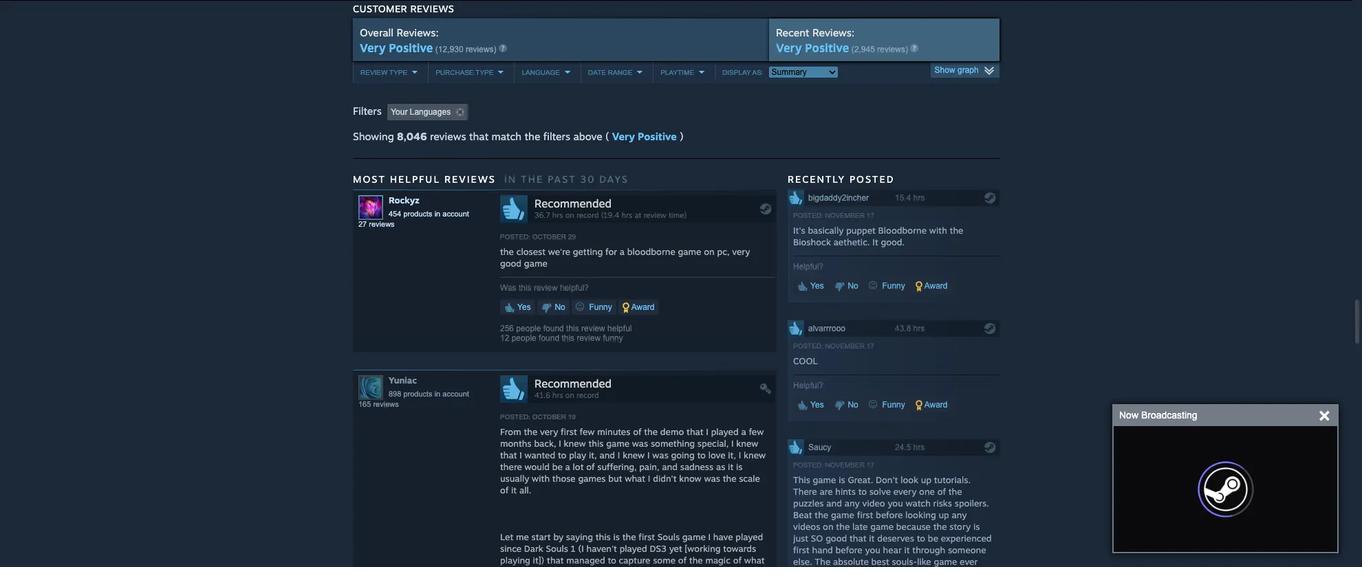 Task type: vqa. For each thing, say whether or not it's contained in the screenshot.
the available
no



Task type: describe. For each thing, give the bounding box(es) containing it.
(2,945
[[852, 45, 876, 54]]

first up late in the right bottom of the page
[[857, 510, 874, 521]]

posted: up from
[[500, 414, 531, 421]]

demo
[[661, 427, 684, 438]]

i down months
[[520, 450, 522, 461]]

game up late in the right bottom of the page
[[832, 510, 855, 521]]

what inside from the very first few minutes of the demo that i played a few months back, i knew this game was something special, i knew that i wanted to play it, and i knew i was going to love it, i knew there would be a lot of suffering, pain, and sadness as it is usually with those games but what i didn't know was the scale of it all.
[[625, 473, 646, 484]]

29
[[568, 233, 576, 241]]

knew right the special,
[[737, 438, 759, 449]]

for
[[606, 246, 618, 257]]

review left helpful?
[[534, 283, 558, 293]]

sadness
[[681, 462, 714, 473]]

it
[[873, 237, 879, 248]]

are inside "posted: november 17 this game is great. don't look up tutorials. there are hints to solve every one of the puzzles and any video you watch risks spoilers. beat the game first before looking up any videos on the late game because the story is just so good that it deserves to be experienced first hand before you hear it through someone else. the absolute best souls-like ga"
[[820, 486, 833, 497]]

yes link for cool
[[794, 398, 829, 413]]

the down the tutorials.
[[949, 486, 963, 497]]

(i
[[579, 544, 584, 555]]

1 horizontal spatial very
[[613, 130, 635, 143]]

date range
[[589, 69, 633, 76]]

17 for it's basically puppet bloodborne with the bioshock aethetic. it good.
[[867, 212, 875, 219]]

overall
[[360, 26, 394, 39]]

posted: for basically
[[794, 212, 824, 219]]

0 vertical spatial souls
[[658, 532, 680, 543]]

is inside from the very first few minutes of the demo that i played a few months back, i knew this game was something special, i knew that i wanted to play it, and i knew i was going to love it, i knew there would be a lot of suffering, pain, and sadness as it is usually with those games but what i didn't know was the scale of it all.
[[737, 462, 743, 473]]

knew up pain,
[[623, 450, 645, 461]]

the down puzzles
[[815, 510, 829, 521]]

i down pain,
[[648, 473, 651, 484]]

minutes
[[598, 427, 631, 438]]

game up the deserves at the bottom right of page
[[871, 522, 894, 533]]

43.8
[[896, 324, 912, 334]]

0 horizontal spatial you
[[866, 545, 881, 556]]

17 inside "posted: november 17 this game is great. don't look up tutorials. there are hints to solve every one of the puzzles and any video you watch risks spoilers. beat the game first before looking up any videos on the late game because the story is just so good that it deserves to be experienced first hand before you hear it through someone else. the absolute best souls-like ga"
[[867, 462, 875, 469]]

haven't
[[587, 544, 617, 555]]

i up suffering, on the left
[[618, 450, 621, 461]]

the left story
[[934, 522, 948, 533]]

time)
[[669, 210, 687, 220]]

to down because
[[917, 533, 926, 544]]

closest
[[517, 246, 546, 257]]

1 vertical spatial funny link
[[572, 300, 617, 315]]

yuniac
[[389, 375, 417, 386]]

i inside let me start by saying this is the first souls game i have played since dark souls 1 (i haven't played ds3 yet [working towards playing it]) that managed to capture some of the magic of what the maps and the worlds are like in souls games, how sprawl
[[709, 532, 711, 543]]

games
[[579, 473, 606, 484]]

from the very first few minutes of the demo that i played a few months back, i knew this game was something special, i knew that i wanted to play it, and i knew i was going to love it, i knew there would be a lot of suffering, pain, and sadness as it is usually with those games but what i didn't know was the scale of it all.
[[500, 427, 766, 496]]

all.
[[520, 485, 532, 496]]

from
[[500, 427, 522, 438]]

in for recommended 41.6 hrs on record
[[435, 390, 441, 398]]

we're
[[548, 246, 571, 257]]

with inside from the very first few minutes of the demo that i played a few months back, i knew this game was something special, i knew that i wanted to play it, and i knew i was going to love it, i knew there would be a lot of suffering, pain, and sadness as it is usually with those games but what i didn't know was the scale of it all.
[[532, 473, 550, 484]]

1 vertical spatial up
[[939, 510, 950, 521]]

good inside posted: october 29 the closest we're getting for a bloodborne game on pc, very good game
[[500, 258, 522, 269]]

it right as
[[728, 462, 734, 473]]

watch
[[906, 498, 931, 509]]

15.4
[[896, 193, 912, 203]]

knew up scale
[[744, 450, 766, 461]]

game down closest
[[524, 258, 548, 269]]

hrs left at
[[622, 210, 633, 220]]

was
[[500, 283, 517, 293]]

award link for cool
[[912, 398, 952, 413]]

0 horizontal spatial any
[[845, 498, 860, 509]]

yes for cool
[[809, 400, 824, 410]]

i right back,
[[559, 438, 562, 449]]

posted: inside "posted: november 17 cool"
[[794, 343, 824, 350]]

is up hints on the right bottom
[[839, 475, 846, 486]]

that up "there"
[[500, 450, 517, 461]]

filters
[[544, 130, 571, 143]]

this down helpful?
[[567, 324, 579, 334]]

bloodborne
[[879, 225, 927, 236]]

story
[[950, 522, 971, 533]]

this inside let me start by saying this is the first souls game i have played since dark souls 1 (i haven't played ds3 yet [working towards playing it]) that managed to capture some of the magic of what the maps and the worlds are like in souls games, how sprawl
[[596, 532, 611, 543]]

review
[[361, 69, 388, 76]]

towards
[[724, 544, 757, 555]]

alvarrrooo
[[809, 324, 846, 334]]

what inside let me start by saying this is the first souls game i have played since dark souls 1 (i haven't played ds3 yet [working towards playing it]) that managed to capture some of the magic of what the maps and the worlds are like in souls games, how sprawl
[[745, 555, 765, 566]]

let
[[500, 532, 514, 543]]

months
[[500, 438, 532, 449]]

know
[[680, 473, 702, 484]]

recently
[[788, 173, 846, 185]]

256 people found this review helpful 12 people found this review funny
[[500, 324, 632, 343]]

2 it, from the left
[[729, 450, 737, 461]]

i up the special,
[[706, 427, 709, 438]]

helpful
[[390, 173, 441, 185]]

the down as
[[723, 473, 737, 484]]

show graph
[[935, 65, 979, 75]]

like inside "posted: november 17 this game is great. don't look up tutorials. there are hints to solve every one of the puzzles and any video you watch risks spoilers. beat the game first before looking up any videos on the late game because the story is just so good that it deserves to be experienced first hand before you hear it through someone else. the absolute best souls-like ga"
[[918, 557, 932, 568]]

i right the special,
[[732, 438, 734, 449]]

october for posted: october 19
[[533, 414, 566, 421]]

and up didn't at the bottom left of page
[[662, 462, 678, 473]]

it])
[[533, 555, 545, 566]]

funny for cool
[[880, 400, 906, 410]]

now broadcasting
[[1120, 410, 1198, 421]]

0 vertical spatial you
[[888, 498, 904, 509]]

so
[[811, 533, 824, 544]]

of right minutes
[[633, 427, 642, 438]]

saucy
[[809, 443, 832, 453]]

that left match
[[469, 130, 489, 143]]

[working
[[685, 544, 721, 555]]

recent
[[776, 26, 810, 39]]

0 vertical spatial was
[[632, 438, 649, 449]]

november for cool
[[826, 343, 865, 350]]

helpful? for it's basically puppet bloodborne with the bioshock aethetic. it good.
[[794, 262, 824, 272]]

recommended 41.6 hrs on record
[[535, 377, 612, 400]]

1 it, from the left
[[589, 450, 597, 461]]

of up games
[[587, 462, 595, 473]]

the up games, at the bottom of the page
[[690, 555, 703, 566]]

(19.4
[[601, 210, 620, 220]]

27
[[359, 220, 367, 228]]

this
[[794, 475, 811, 486]]

be inside from the very first few minutes of the demo that i played a few months back, i knew this game was something special, i knew that i wanted to play it, and i knew i was going to love it, i knew there would be a lot of suffering, pain, and sadness as it is usually with those games but what i didn't know was the scale of it all.
[[553, 462, 563, 473]]

risks
[[934, 498, 953, 509]]

review left funny
[[577, 334, 601, 343]]

ds3
[[650, 544, 667, 555]]

pc,
[[718, 246, 730, 257]]

be inside "posted: november 17 this game is great. don't look up tutorials. there are hints to solve every one of the puzzles and any video you watch risks spoilers. beat the game first before looking up any videos on the late game because the story is just so good that it deserves to be experienced first hand before you hear it through someone else. the absolute best souls-like ga"
[[928, 533, 939, 544]]

like inside let me start by saying this is the first souls game i have played since dark souls 1 (i haven't played ds3 yet [working towards playing it]) that managed to capture some of the magic of what the maps and the worlds are like in souls games, how sprawl
[[622, 567, 636, 568]]

usually
[[500, 473, 530, 484]]

review left helpful
[[582, 324, 606, 334]]

1 vertical spatial a
[[742, 427, 747, 438]]

good.
[[881, 237, 905, 248]]

1 vertical spatial no
[[553, 303, 566, 312]]

funny link for cool
[[865, 398, 910, 413]]

on inside posted: october 29 the closest we're getting for a bloodborne game on pc, very good game
[[704, 246, 715, 257]]

1 vertical spatial played
[[736, 532, 764, 543]]

scale
[[739, 473, 761, 484]]

video
[[863, 498, 886, 509]]

hrs right '36.7'
[[553, 210, 563, 220]]

people right 256
[[517, 324, 541, 334]]

reviews inside the yuniac 898 products in account 165 reviews
[[373, 400, 399, 409]]

showing 8,046 reviews that match the filters above ( very positive )
[[353, 130, 684, 143]]

1 few from the left
[[580, 427, 595, 438]]

no for it's
[[846, 281, 859, 291]]

the left demo
[[644, 427, 658, 438]]

to inside let me start by saying this is the first souls game i have played since dark souls 1 (i haven't played ds3 yet [working towards playing it]) that managed to capture some of the magic of what the maps and the worlds are like in souls games, how sprawl
[[608, 555, 617, 566]]

in
[[505, 173, 517, 185]]

posted: for game
[[794, 462, 824, 469]]

game inside let me start by saying this is the first souls game i have played since dark souls 1 (i haven't played ds3 yet [working towards playing it]) that managed to capture some of the magic of what the maps and the worlds are like in souls games, how sprawl
[[683, 532, 706, 543]]

puzzles
[[794, 498, 824, 509]]

recently posted
[[788, 173, 895, 185]]

funny for it's basically puppet bloodborne with the bioshock aethetic. it good.
[[880, 281, 906, 291]]

november for it's basically puppet bloodborne with the bioshock aethetic. it good.
[[826, 212, 865, 219]]

by
[[554, 532, 564, 543]]

1 vertical spatial was
[[653, 450, 669, 461]]

display as:
[[723, 69, 766, 76]]

special,
[[698, 438, 729, 449]]

the down playing
[[500, 567, 514, 568]]

reviews down languages
[[430, 130, 466, 143]]

deserves
[[878, 533, 915, 544]]

hrs right 43.8
[[914, 324, 925, 334]]

no for cool
[[846, 400, 859, 410]]

19
[[568, 414, 576, 421]]

products for recommended 41.6 hrs on record
[[404, 390, 433, 398]]

2 vertical spatial played
[[620, 544, 648, 555]]

love
[[709, 450, 726, 461]]

match
[[492, 130, 522, 143]]

recommended for recommended 36.7 hrs on record            (19.4 hrs at review time)
[[535, 197, 612, 210]]

this inside from the very first few minutes of the demo that i played a few months back, i knew this game was something special, i knew that i wanted to play it, and i knew i was going to love it, i knew there would be a lot of suffering, pain, and sadness as it is usually with those games but what i didn't know was the scale of it all.
[[589, 438, 604, 449]]

that inside let me start by saying this is the first souls game i have played since dark souls 1 (i haven't played ds3 yet [working towards playing it]) that managed to capture some of the magic of what the maps and the worlds are like in souls games, how sprawl
[[547, 555, 564, 566]]

because
[[897, 522, 931, 533]]

it left the deserves at the bottom right of page
[[870, 533, 875, 544]]

how
[[706, 567, 724, 568]]

dark
[[524, 544, 544, 555]]

the down the 1
[[560, 567, 574, 568]]

no link for it's
[[831, 279, 863, 294]]

bloodborne
[[628, 246, 676, 257]]

a inside posted: october 29 the closest we're getting for a bloodborne game on pc, very good game
[[620, 246, 625, 257]]

game up there
[[813, 475, 837, 486]]

is inside let me start by saying this is the first souls game i have played since dark souls 1 (i haven't played ds3 yet [working towards playing it]) that managed to capture some of the magic of what the maps and the worlds are like in souls games, how sprawl
[[614, 532, 620, 543]]

1 vertical spatial award link
[[619, 300, 659, 315]]

the inside posted: october 29 the closest we're getting for a bloodborne game on pc, very good game
[[500, 246, 514, 257]]

it left all.
[[511, 485, 517, 496]]

yes for it's basically puppet bloodborne with the bioshock aethetic. it good.
[[809, 281, 824, 291]]

people right 12
[[512, 334, 537, 343]]

17 for cool
[[867, 343, 875, 350]]

first down just
[[794, 545, 810, 556]]

play
[[569, 450, 587, 461]]

something
[[651, 438, 695, 449]]

is up experienced
[[974, 522, 981, 533]]

days
[[600, 173, 629, 185]]

i right love
[[739, 450, 742, 461]]

purchase type
[[436, 69, 494, 76]]

1 vertical spatial yes
[[516, 303, 531, 312]]

display
[[723, 69, 751, 76]]

165
[[359, 400, 371, 409]]

first inside let me start by saying this is the first souls game i have played since dark souls 1 (i haven't played ds3 yet [working towards playing it]) that managed to capture some of the magic of what the maps and the worlds are like in souls games, how sprawl
[[639, 532, 655, 543]]

aethetic.
[[834, 237, 871, 248]]

as
[[717, 462, 726, 473]]

1 vertical spatial before
[[836, 545, 863, 556]]

1 vertical spatial yes link
[[500, 300, 535, 315]]

on inside "recommended 36.7 hrs on record            (19.4 hrs at review time)"
[[566, 210, 575, 220]]

hand
[[813, 545, 833, 556]]

great.
[[848, 475, 874, 486]]

of up games, at the bottom of the page
[[679, 555, 687, 566]]

account for recommended 36.7 hrs on record            (19.4 hrs at review time)
[[443, 210, 469, 218]]

41.6
[[535, 391, 551, 400]]

october for posted: october 29 the closest we're getting for a bloodborne game on pc, very good game
[[533, 233, 566, 241]]

very inside from the very first few minutes of the demo that i played a few months back, i knew this game was something special, i knew that i wanted to play it, and i knew i was going to love it, i knew there would be a lot of suffering, pain, and sadness as it is usually with those games but what i didn't know was the scale of it all.
[[540, 427, 558, 438]]

products for recommended 36.7 hrs on record            (19.4 hrs at review time)
[[404, 210, 433, 218]]



Task type: locate. For each thing, give the bounding box(es) containing it.
i up pain,
[[648, 450, 650, 461]]

november inside "posted: november 17 this game is great. don't look up tutorials. there are hints to solve every one of the puzzles and any video you watch risks spoilers. beat the game first before looking up any videos on the late game because the story is just so good that it deserves to be experienced first hand before you hear it through someone else. the absolute best souls-like ga"
[[826, 462, 865, 469]]

1
[[571, 544, 576, 555]]

hrs inside recommended 41.6 hrs on record
[[553, 391, 563, 400]]

hear
[[884, 545, 902, 556]]

like down capture
[[622, 567, 636, 568]]

1 vertical spatial in
[[435, 390, 441, 398]]

0 vertical spatial products
[[404, 210, 433, 218]]

award link up the 43.8 hrs
[[912, 279, 952, 294]]

2 vertical spatial yes
[[809, 400, 824, 410]]

positive up review type
[[389, 40, 433, 55]]

0 horizontal spatial like
[[622, 567, 636, 568]]

2 vertical spatial no link
[[831, 398, 863, 413]]

15.4 hrs
[[896, 193, 925, 203]]

0 horizontal spatial what
[[625, 473, 646, 484]]

the left closest
[[500, 246, 514, 257]]

any down hints on the right bottom
[[845, 498, 860, 509]]

1 vertical spatial any
[[952, 510, 967, 521]]

best
[[872, 557, 890, 568]]

2 vertical spatial 17
[[867, 462, 875, 469]]

hints
[[836, 486, 856, 497]]

0 vertical spatial very
[[733, 246, 751, 257]]

reviews) for recent reviews:
[[878, 45, 909, 54]]

0 horizontal spatial positive
[[389, 40, 433, 55]]

reviews up overall reviews: very positive (12,930 reviews)
[[411, 3, 455, 14]]

magic
[[706, 555, 731, 566]]

like down through
[[918, 557, 932, 568]]

0 horizontal spatial type
[[390, 69, 408, 76]]

no down "posted: november 17 cool"
[[846, 400, 859, 410]]

rockyz
[[389, 195, 420, 206]]

at
[[635, 210, 642, 220]]

1 vertical spatial recommended
[[535, 377, 612, 391]]

posted: for closest
[[500, 233, 531, 241]]

0 vertical spatial october
[[533, 233, 566, 241]]

0 horizontal spatial be
[[553, 462, 563, 473]]

2 vertical spatial a
[[566, 462, 571, 473]]

helpful?
[[794, 262, 824, 272], [794, 381, 824, 391]]

positive left (2,945
[[806, 40, 850, 55]]

a up scale
[[742, 427, 747, 438]]

lot
[[573, 462, 584, 473]]

with right bloodborne on the right
[[930, 225, 948, 236]]

2 october from the top
[[533, 414, 566, 421]]

0 vertical spatial award link
[[912, 279, 952, 294]]

this right was
[[519, 283, 532, 293]]

1 october from the top
[[533, 233, 566, 241]]

posted: november 17 it's basically puppet bloodborne with the bioshock aethetic. it good.
[[794, 212, 964, 248]]

and inside "posted: november 17 this game is great. don't look up tutorials. there are hints to solve every one of the puzzles and any video you watch risks spoilers. beat the game first before looking up any videos on the late game because the story is just so good that it deserves to be experienced first hand before you hear it through someone else. the absolute best souls-like ga"
[[827, 498, 843, 509]]

recommended 36.7 hrs on record            (19.4 hrs at review time)
[[535, 197, 687, 220]]

bioshock
[[794, 237, 831, 248]]

2 vertical spatial funny
[[880, 400, 906, 410]]

the right bloodborne on the right
[[950, 225, 964, 236]]

are
[[820, 486, 833, 497], [606, 567, 619, 568]]

one
[[920, 486, 935, 497]]

reviews inside rockyz 454 products in account 27 reviews
[[369, 220, 395, 228]]

be up through
[[928, 533, 939, 544]]

solve
[[870, 486, 891, 497]]

of down the towards
[[734, 555, 742, 566]]

2 vertical spatial funny link
[[865, 398, 910, 413]]

3 17 from the top
[[867, 462, 875, 469]]

that inside "posted: november 17 this game is great. don't look up tutorials. there are hints to solve every one of the puzzles and any video you watch risks spoilers. beat the game first before looking up any videos on the late game because the story is just so good that it deserves to be experienced first hand before you hear it through someone else. the absolute best souls-like ga"
[[850, 533, 867, 544]]

reviews) inside overall reviews: very positive (12,930 reviews)
[[466, 45, 497, 54]]

to down great.
[[859, 486, 867, 497]]

but
[[609, 473, 623, 484]]

the inside posted: november 17 it's basically puppet bloodborne with the bioshock aethetic. it good.
[[950, 225, 964, 236]]

now broadcasting link
[[1120, 409, 1198, 423]]

was
[[632, 438, 649, 449], [653, 450, 669, 461], [704, 473, 721, 484]]

positive inside overall reviews: very positive (12,930 reviews)
[[389, 40, 433, 55]]

customer
[[353, 3, 407, 14]]

1 horizontal spatial are
[[820, 486, 833, 497]]

award link up 24.5 hrs
[[912, 398, 952, 413]]

account down reviews
[[443, 210, 469, 218]]

me
[[516, 532, 529, 543]]

type right review
[[390, 69, 408, 76]]

2 reviews) from the left
[[878, 45, 909, 54]]

1 horizontal spatial reviews)
[[878, 45, 909, 54]]

0 horizontal spatial reviews:
[[397, 26, 439, 39]]

in down capture
[[639, 567, 646, 568]]

funny up helpful
[[587, 303, 612, 312]]

helpful? for cool
[[794, 381, 824, 391]]

funny
[[603, 334, 624, 343]]

1 vertical spatial helpful?
[[794, 381, 824, 391]]

2 horizontal spatial a
[[742, 427, 747, 438]]

1 horizontal spatial few
[[749, 427, 764, 438]]

november down the alvarrrooo
[[826, 343, 865, 350]]

very for recent reviews:
[[776, 40, 802, 55]]

1 17 from the top
[[867, 212, 875, 219]]

it up souls-
[[905, 545, 910, 556]]

1 record from the top
[[577, 210, 599, 220]]

game up [working
[[683, 532, 706, 543]]

positive inside recent reviews: very positive (2,945 reviews)
[[806, 40, 850, 55]]

1 reviews: from the left
[[397, 26, 439, 39]]

good up hand
[[826, 533, 848, 544]]

2 helpful? from the top
[[794, 381, 824, 391]]

1 horizontal spatial positive
[[638, 130, 677, 143]]

show
[[935, 65, 956, 75]]

no
[[846, 281, 859, 291], [553, 303, 566, 312], [846, 400, 859, 410]]

that down late in the right bottom of the page
[[850, 533, 867, 544]]

36.7
[[535, 210, 551, 220]]

1 horizontal spatial with
[[930, 225, 948, 236]]

2 record from the top
[[577, 391, 599, 400]]

posted:
[[794, 212, 824, 219], [500, 233, 531, 241], [794, 343, 824, 350], [500, 414, 531, 421], [794, 462, 824, 469]]

hrs right 24.5
[[914, 443, 925, 453]]

0 vertical spatial are
[[820, 486, 833, 497]]

1 horizontal spatial like
[[918, 557, 932, 568]]

found down "was this review helpful?"
[[544, 324, 564, 334]]

yuniac link
[[389, 375, 417, 386]]

souls up yet
[[658, 532, 680, 543]]

1 horizontal spatial was
[[653, 450, 669, 461]]

with inside posted: november 17 it's basically puppet bloodborne with the bioshock aethetic. it good.
[[930, 225, 948, 236]]

account inside rockyz 454 products in account 27 reviews
[[443, 210, 469, 218]]

helpful? down cool
[[794, 381, 824, 391]]

2 horizontal spatial was
[[704, 473, 721, 484]]

yes link for it's basically puppet bloodborne with the bioshock aethetic. it good.
[[794, 279, 829, 294]]

record for recommended 41.6 hrs on record
[[577, 391, 599, 400]]

1 reviews) from the left
[[466, 45, 497, 54]]

1 horizontal spatial be
[[928, 533, 939, 544]]

funny link down "good."
[[865, 279, 910, 294]]

1 vertical spatial record
[[577, 391, 599, 400]]

positive for recent
[[806, 40, 850, 55]]

yes link up 'saucy'
[[794, 398, 829, 413]]

of up the risks
[[938, 486, 947, 497]]

wanted
[[525, 450, 556, 461]]

range
[[608, 69, 633, 76]]

0 horizontal spatial few
[[580, 427, 595, 438]]

account for recommended 41.6 hrs on record
[[443, 390, 469, 398]]

on inside recommended 41.6 hrs on record
[[566, 391, 575, 400]]

on inside "posted: november 17 this game is great. don't look up tutorials. there are hints to solve every one of the puzzles and any video you watch risks spoilers. beat the game first before looking up any videos on the late game because the story is just so good that it deserves to be experienced first hand before you hear it through someone else. the absolute best souls-like ga"
[[823, 522, 834, 533]]

0 vertical spatial no
[[846, 281, 859, 291]]

souls down by
[[546, 544, 569, 555]]

898 products in account link
[[389, 390, 469, 398]]

0 vertical spatial good
[[500, 258, 522, 269]]

recommended for recommended 41.6 hrs on record
[[535, 377, 612, 391]]

saying
[[566, 532, 593, 543]]

good inside "posted: november 17 this game is great. don't look up tutorials. there are hints to solve every one of the puzzles and any video you watch risks spoilers. beat the game first before looking up any videos on the late game because the story is just so good that it deserves to be experienced first hand before you hear it through someone else. the absolute best souls-like ga"
[[826, 533, 848, 544]]

0 vertical spatial award
[[923, 281, 948, 291]]

1 horizontal spatial a
[[620, 246, 625, 257]]

few up play
[[580, 427, 595, 438]]

your languages
[[391, 107, 451, 117]]

0 horizontal spatial good
[[500, 258, 522, 269]]

0 vertical spatial yes
[[809, 281, 824, 291]]

very right pc,
[[733, 246, 751, 257]]

in for recommended 36.7 hrs on record            (19.4 hrs at review time)
[[435, 210, 441, 218]]

very down recent
[[776, 40, 802, 55]]

reviews: inside overall reviews: very positive (12,930 reviews)
[[397, 26, 439, 39]]

2 products from the top
[[404, 390, 433, 398]]

0 vertical spatial a
[[620, 246, 625, 257]]

in down the 'helpful'
[[435, 210, 441, 218]]

positive
[[389, 40, 433, 55], [806, 40, 850, 55], [638, 130, 677, 143]]

0 horizontal spatial was
[[632, 438, 649, 449]]

overall reviews: very positive (12,930 reviews)
[[360, 26, 497, 55]]

tutorials.
[[935, 475, 971, 486]]

those
[[553, 473, 576, 484]]

very inside posted: october 29 the closest we're getting for a bloodborne game on pc, very good game
[[733, 246, 751, 257]]

november inside "posted: november 17 cool"
[[826, 343, 865, 350]]

0 vertical spatial before
[[876, 510, 903, 521]]

1 vertical spatial no link
[[538, 300, 570, 315]]

1 vertical spatial good
[[826, 533, 848, 544]]

first inside from the very first few minutes of the demo that i played a few months back, i knew this game was something special, i knew that i wanted to play it, and i knew i was going to love it, i knew there would be a lot of suffering, pain, and sadness as it is usually with those games but what i didn't know was the scale of it all.
[[561, 427, 577, 438]]

0 horizontal spatial are
[[606, 567, 619, 568]]

1 horizontal spatial reviews:
[[813, 26, 855, 39]]

a right for
[[620, 246, 625, 257]]

reviews: inside recent reviews: very positive (2,945 reviews)
[[813, 26, 855, 39]]

rockyz link
[[389, 195, 420, 206]]

2 vertical spatial was
[[704, 473, 721, 484]]

showing
[[353, 130, 394, 143]]

first down 19
[[561, 427, 577, 438]]

and up suffering, on the left
[[600, 450, 615, 461]]

october inside posted: october 29 the closest we're getting for a bloodborne game on pc, very good game
[[533, 233, 566, 241]]

and down it])
[[542, 567, 557, 568]]

2 vertical spatial no
[[846, 400, 859, 410]]

products inside the yuniac 898 products in account 165 reviews
[[404, 390, 433, 398]]

1 vertical spatial souls
[[546, 544, 569, 555]]

in right 898
[[435, 390, 441, 398]]

in inside the yuniac 898 products in account 165 reviews
[[435, 390, 441, 398]]

would
[[525, 462, 550, 473]]

yes up the alvarrrooo
[[809, 281, 824, 291]]

yet
[[670, 544, 683, 555]]

what
[[625, 473, 646, 484], [745, 555, 765, 566]]

found right 256
[[539, 334, 560, 343]]

reviews: for recent reviews:
[[813, 26, 855, 39]]

recommended down past
[[535, 197, 612, 210]]

2 reviews: from the left
[[813, 26, 855, 39]]

good
[[500, 258, 522, 269], [826, 533, 848, 544]]

454 products in account link
[[389, 210, 469, 218]]

1 vertical spatial very
[[540, 427, 558, 438]]

recommended up 19
[[535, 377, 612, 391]]

0 horizontal spatial a
[[566, 462, 571, 473]]

recommended inside "recommended 36.7 hrs on record            (19.4 hrs at review time)"
[[535, 197, 612, 210]]

are inside let me start by saying this is the first souls game i have played since dark souls 1 (i haven't played ds3 yet [working towards playing it]) that managed to capture some of the magic of what the maps and the worlds are like in souls games, how sprawl
[[606, 567, 619, 568]]

reviews) for overall reviews:
[[466, 45, 497, 54]]

first
[[561, 427, 577, 438], [857, 510, 874, 521], [639, 532, 655, 543], [794, 545, 810, 556]]

record
[[577, 210, 599, 220], [577, 391, 599, 400]]

this left funny
[[562, 334, 575, 343]]

puppet
[[847, 225, 876, 236]]

2 vertical spatial yes link
[[794, 398, 829, 413]]

1 vertical spatial what
[[745, 555, 765, 566]]

game left pc,
[[678, 246, 702, 257]]

no link for cool
[[831, 398, 863, 413]]

no link down "was this review helpful?"
[[538, 300, 570, 315]]

the up capture
[[623, 532, 636, 543]]

1 horizontal spatial good
[[826, 533, 848, 544]]

1 vertical spatial award
[[630, 303, 655, 312]]

and inside let me start by saying this is the first souls game i have played since dark souls 1 (i haven't played ds3 yet [working towards playing it]) that managed to capture some of the magic of what the maps and the worlds are like in souls games, how sprawl
[[542, 567, 557, 568]]

0 vertical spatial no link
[[831, 279, 863, 294]]

2 recommended from the top
[[535, 377, 612, 391]]

(12,930
[[436, 45, 464, 54]]

good down closest
[[500, 258, 522, 269]]

cool
[[794, 356, 818, 367]]

0 vertical spatial any
[[845, 498, 860, 509]]

the left filters
[[525, 130, 541, 143]]

yuniac 898 products in account 165 reviews
[[359, 375, 469, 409]]

0 vertical spatial 17
[[867, 212, 875, 219]]

1 account from the top
[[443, 210, 469, 218]]

posted: inside posted: november 17 it's basically puppet bloodborne with the bioshock aethetic. it good.
[[794, 212, 824, 219]]

and
[[600, 450, 615, 461], [662, 462, 678, 473], [827, 498, 843, 509], [542, 567, 557, 568]]

27 reviews link
[[359, 220, 395, 228]]

in inside let me start by saying this is the first souls game i have played since dark souls 1 (i haven't played ds3 yet [working towards playing it]) that managed to capture some of the magic of what the maps and the worlds are like in souls games, how sprawl
[[639, 567, 646, 568]]

products inside rockyz 454 products in account 27 reviews
[[404, 210, 433, 218]]

very for overall reviews:
[[360, 40, 386, 55]]

someone
[[949, 545, 987, 556]]

that up the special,
[[687, 427, 704, 438]]

you
[[888, 498, 904, 509], [866, 545, 881, 556]]

played inside from the very first few minutes of the demo that i played a few months back, i knew this game was something special, i knew that i wanted to play it, and i knew i was going to love it, i knew there would be a lot of suffering, pain, and sadness as it is usually with those games but what i didn't know was the scale of it all.
[[712, 427, 739, 438]]

type right purchase
[[476, 69, 494, 76]]

posted: october 29 the closest we're getting for a bloodborne game on pc, very good game
[[500, 233, 751, 269]]

record up minutes
[[577, 391, 599, 400]]

2 november from the top
[[826, 343, 865, 350]]

1 vertical spatial account
[[443, 390, 469, 398]]

898
[[389, 390, 402, 398]]

the left late in the right bottom of the page
[[837, 522, 850, 533]]

language
[[522, 69, 560, 76]]

award for it's basically puppet bloodborne with the bioshock aethetic. it good.
[[923, 281, 948, 291]]

account inside the yuniac 898 products in account 165 reviews
[[443, 390, 469, 398]]

as:
[[753, 69, 764, 76]]

posted: inside posted: october 29 the closest we're getting for a bloodborne game on pc, very good game
[[500, 233, 531, 241]]

helpful?
[[560, 283, 589, 293]]

1 vertical spatial products
[[404, 390, 433, 398]]

1 helpful? from the top
[[794, 262, 824, 272]]

1 vertical spatial november
[[826, 343, 865, 350]]

type for review type
[[390, 69, 408, 76]]

game
[[678, 246, 702, 257], [524, 258, 548, 269], [607, 438, 630, 449], [813, 475, 837, 486], [832, 510, 855, 521], [871, 522, 894, 533], [683, 532, 706, 543]]

funny link for it's basically puppet bloodborne with the bioshock aethetic. it good.
[[865, 279, 910, 294]]

on up 'so'
[[823, 522, 834, 533]]

1 vertical spatial with
[[532, 473, 550, 484]]

of down the usually
[[500, 485, 509, 496]]

1 recommended from the top
[[535, 197, 612, 210]]

17 inside posted: november 17 it's basically puppet bloodborne with the bioshock aethetic. it good.
[[867, 212, 875, 219]]

reviews: down customer reviews
[[397, 26, 439, 39]]

award up 24.5 hrs
[[923, 400, 948, 410]]

reviews: for overall reviews:
[[397, 26, 439, 39]]

0 horizontal spatial reviews)
[[466, 45, 497, 54]]

type for purchase type
[[476, 69, 494, 76]]

0 vertical spatial yes link
[[794, 279, 829, 294]]

1 vertical spatial october
[[533, 414, 566, 421]]

played up capture
[[620, 544, 648, 555]]

to left play
[[558, 450, 567, 461]]

2 vertical spatial november
[[826, 462, 865, 469]]

1 november from the top
[[826, 212, 865, 219]]

1 products from the top
[[404, 210, 433, 218]]

0 vertical spatial record
[[577, 210, 599, 220]]

0 vertical spatial up
[[922, 475, 932, 486]]

on left pc,
[[704, 246, 715, 257]]

2 type from the left
[[476, 69, 494, 76]]

posted: november 17 cool
[[794, 343, 875, 367]]

very right (
[[613, 130, 635, 143]]

broadcasting
[[1142, 410, 1198, 421]]

2 vertical spatial in
[[639, 567, 646, 568]]

november
[[826, 212, 865, 219], [826, 343, 865, 350], [826, 462, 865, 469]]

games,
[[674, 567, 704, 568]]

october up 'we're' in the left top of the page
[[533, 233, 566, 241]]

the down posted: october 19 in the bottom of the page
[[524, 427, 538, 438]]

1 horizontal spatial up
[[939, 510, 950, 521]]

to up the sadness at the bottom of page
[[698, 450, 706, 461]]

and down hints on the right bottom
[[827, 498, 843, 509]]

record inside "recommended 36.7 hrs on record            (19.4 hrs at review time)"
[[577, 210, 599, 220]]

very down overall
[[360, 40, 386, 55]]

0 vertical spatial recommended
[[535, 197, 612, 210]]

0 horizontal spatial very
[[360, 40, 386, 55]]

game inside from the very first few minutes of the demo that i played a few months back, i knew this game was something special, i knew that i wanted to play it, and i knew i was going to love it, i knew there would be a lot of suffering, pain, and sadness as it is usually with those games but what i didn't know was the scale of it all.
[[607, 438, 630, 449]]

experienced
[[942, 533, 992, 544]]

2 vertical spatial souls
[[649, 567, 671, 568]]

review
[[644, 210, 667, 220], [534, 283, 558, 293], [582, 324, 606, 334], [577, 334, 601, 343]]

are left hints on the right bottom
[[820, 486, 833, 497]]

1 horizontal spatial type
[[476, 69, 494, 76]]

2 vertical spatial award
[[923, 400, 948, 410]]

1 horizontal spatial very
[[733, 246, 751, 257]]

in inside rockyz 454 products in account 27 reviews
[[435, 210, 441, 218]]

1 horizontal spatial before
[[876, 510, 903, 521]]

of inside "posted: november 17 this game is great. don't look up tutorials. there are hints to solve every one of the puzzles and any video you watch risks spoilers. beat the game first before looking up any videos on the late game because the story is just so good that it deserves to be experienced first hand before you hear it through someone else. the absolute best souls-like ga"
[[938, 486, 947, 497]]

17
[[867, 212, 875, 219], [867, 343, 875, 350], [867, 462, 875, 469]]

the
[[815, 557, 831, 568]]

0 vertical spatial played
[[712, 427, 739, 438]]

products down rockyz link at the left of page
[[404, 210, 433, 218]]

reviews
[[445, 173, 496, 185]]

1 horizontal spatial any
[[952, 510, 967, 521]]

3 november from the top
[[826, 462, 865, 469]]

0 horizontal spatial very
[[540, 427, 558, 438]]

17 inside "posted: november 17 cool"
[[867, 343, 875, 350]]

it's
[[794, 225, 806, 236]]

worlds
[[576, 567, 604, 568]]

positive for overall
[[389, 40, 433, 55]]

any
[[845, 498, 860, 509], [952, 510, 967, 521]]

played up the special,
[[712, 427, 739, 438]]

2 17 from the top
[[867, 343, 875, 350]]

the right in
[[521, 173, 544, 185]]

no link down aethetic.
[[831, 279, 863, 294]]

it
[[728, 462, 734, 473], [511, 485, 517, 496], [870, 533, 875, 544], [905, 545, 910, 556]]

going
[[672, 450, 695, 461]]

1 vertical spatial funny
[[587, 303, 612, 312]]

record inside recommended 41.6 hrs on record
[[577, 391, 599, 400]]

award link for it's basically puppet bloodborne with the bioshock aethetic. it good.
[[912, 279, 952, 294]]

very inside recent reviews: very positive (2,945 reviews)
[[776, 40, 802, 55]]

0 vertical spatial in
[[435, 210, 441, 218]]

posted: inside "posted: november 17 this game is great. don't look up tutorials. there are hints to solve every one of the puzzles and any video you watch risks spoilers. beat the game first before looking up any videos on the late game because the story is just so good that it deserves to be experienced first hand before you hear it through someone else. the absolute best souls-like ga"
[[794, 462, 824, 469]]

it, right love
[[729, 450, 737, 461]]

what down pain,
[[625, 473, 646, 484]]

1 vertical spatial be
[[928, 533, 939, 544]]

else.
[[794, 557, 813, 568]]

funny link up 24.5
[[865, 398, 910, 413]]

knew up play
[[564, 438, 586, 449]]

no link up 'saucy'
[[831, 398, 863, 413]]

didn't
[[653, 473, 677, 484]]

managed
[[567, 555, 606, 566]]

above
[[574, 130, 603, 143]]

yes
[[809, 281, 824, 291], [516, 303, 531, 312], [809, 400, 824, 410]]

1 type from the left
[[390, 69, 408, 76]]

hrs right 15.4
[[914, 193, 925, 203]]

0 vertical spatial with
[[930, 225, 948, 236]]

funny up 43.8
[[880, 281, 906, 291]]

date
[[589, 69, 606, 76]]

reviews) inside recent reviews: very positive (2,945 reviews)
[[878, 45, 909, 54]]

is up the haven't
[[614, 532, 620, 543]]

0 vertical spatial helpful?
[[794, 262, 824, 272]]

0 horizontal spatial with
[[532, 473, 550, 484]]

that
[[469, 130, 489, 143], [687, 427, 704, 438], [500, 450, 517, 461], [850, 533, 867, 544], [547, 555, 564, 566]]

award for cool
[[923, 400, 948, 410]]

2 few from the left
[[749, 427, 764, 438]]

43.8 hrs
[[896, 324, 925, 334]]

was this review helpful?
[[500, 283, 589, 293]]

very inside overall reviews: very positive (12,930 reviews)
[[360, 40, 386, 55]]

november inside posted: november 17 it's basically puppet bloodborne with the bioshock aethetic. it good.
[[826, 212, 865, 219]]

0 horizontal spatial before
[[836, 545, 863, 556]]

review inside "recommended 36.7 hrs on record            (19.4 hrs at review time)"
[[644, 210, 667, 220]]

record for recommended 36.7 hrs on record            (19.4 hrs at review time)
[[577, 210, 599, 220]]

purchase
[[436, 69, 474, 76]]

2 account from the top
[[443, 390, 469, 398]]



